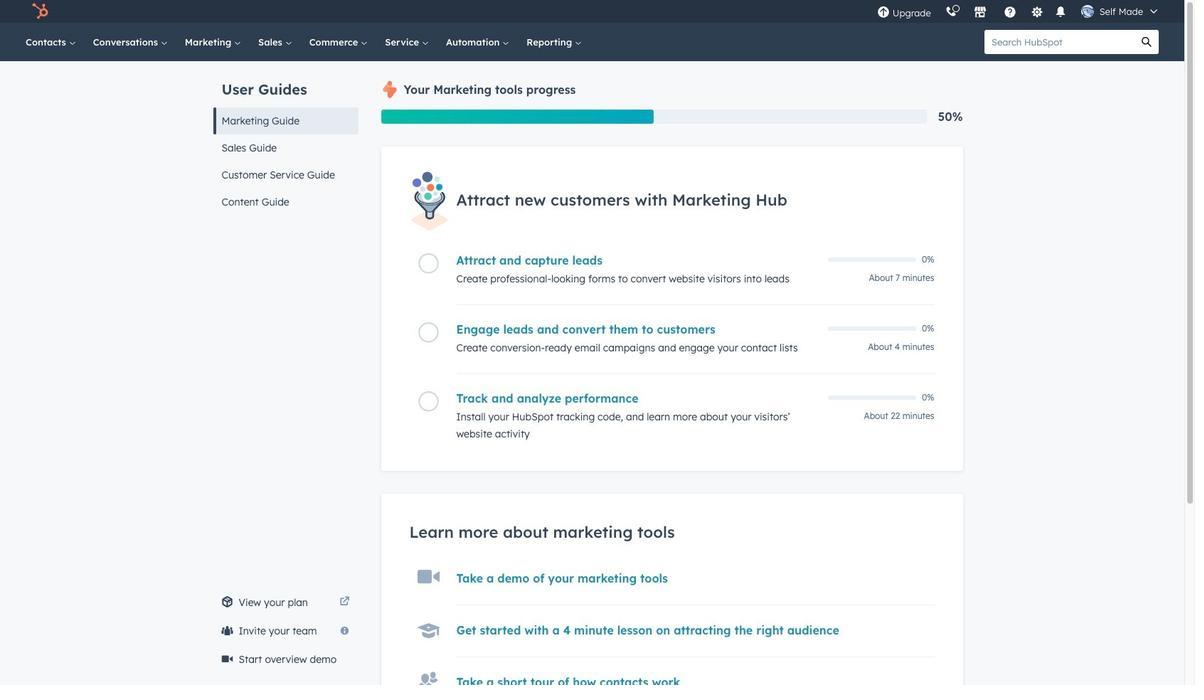 Task type: vqa. For each thing, say whether or not it's contained in the screenshot.
USER GUIDES element
yes



Task type: describe. For each thing, give the bounding box(es) containing it.
marketplaces image
[[974, 6, 987, 19]]

link opens in a new window image
[[340, 597, 350, 608]]

user guides element
[[213, 61, 358, 216]]



Task type: locate. For each thing, give the bounding box(es) containing it.
progress bar
[[381, 110, 654, 124]]

menu
[[870, 0, 1168, 23]]

link opens in a new window image
[[340, 594, 350, 612]]

ruby anderson image
[[1082, 5, 1095, 18]]

Search HubSpot search field
[[985, 30, 1135, 54]]



